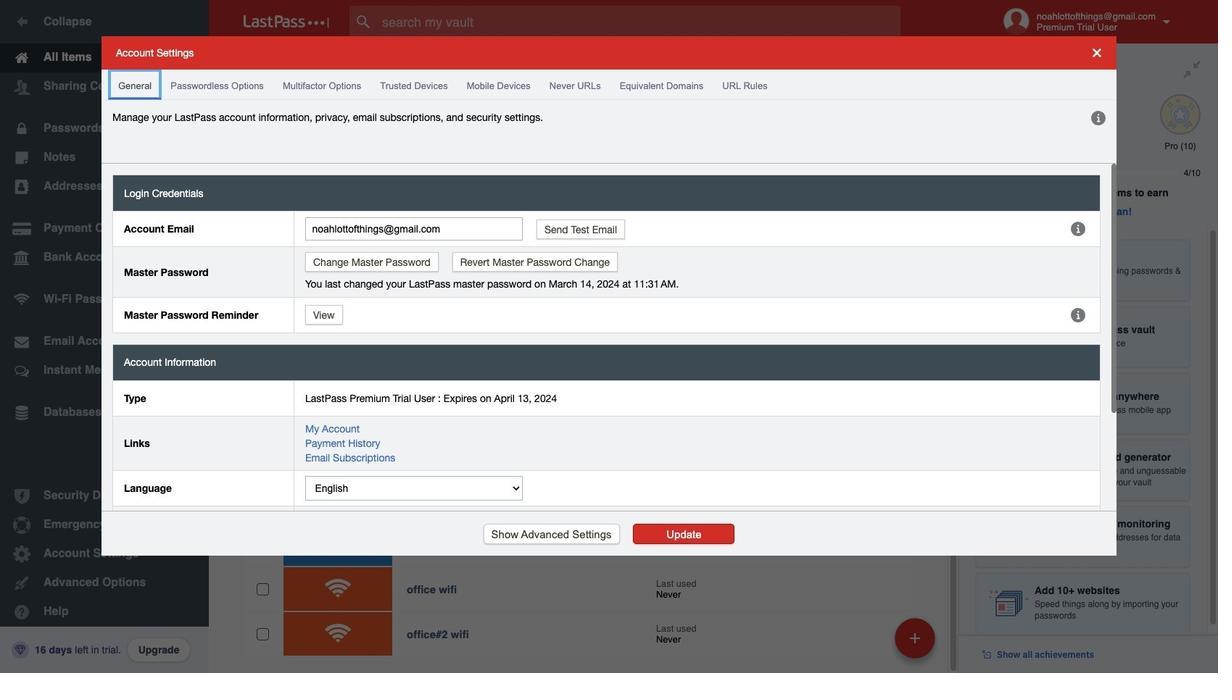 Task type: describe. For each thing, give the bounding box(es) containing it.
main navigation navigation
[[0, 0, 209, 674]]

new item navigation
[[890, 614, 944, 674]]

search my vault text field
[[350, 6, 929, 38]]



Task type: locate. For each thing, give the bounding box(es) containing it.
vault options navigation
[[209, 44, 959, 87]]

new item image
[[910, 634, 920, 644]]

Search search field
[[350, 6, 929, 38]]

lastpass image
[[244, 15, 329, 28]]



